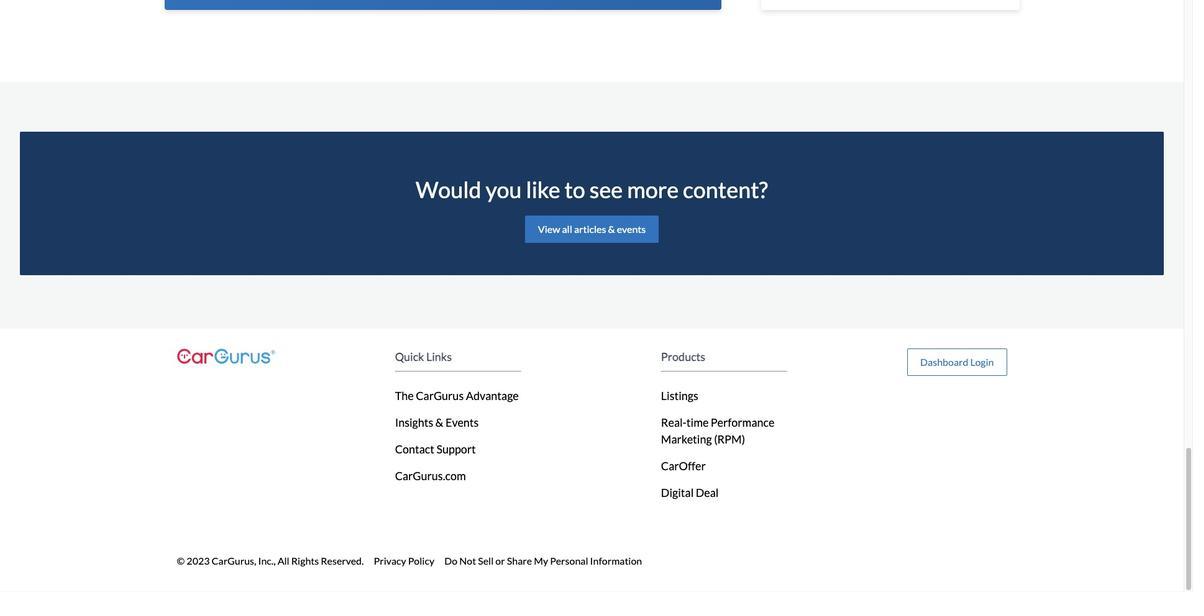 Task type: locate. For each thing, give the bounding box(es) containing it.
login
[[971, 356, 995, 368]]

reserved.
[[321, 555, 364, 567]]

1 horizontal spatial &
[[608, 223, 615, 235]]

rights
[[291, 555, 319, 567]]

like
[[526, 176, 561, 203]]

contact support link
[[395, 443, 476, 456]]

quick
[[395, 350, 424, 364]]

links
[[427, 350, 452, 364]]

view
[[538, 223, 560, 235]]

advantage
[[466, 389, 519, 403]]

cargurus,
[[212, 555, 256, 567]]

share
[[507, 555, 532, 567]]

to
[[565, 176, 586, 203]]

deal
[[696, 486, 719, 500]]

1 vertical spatial &
[[436, 416, 444, 429]]

dashboard login
[[921, 356, 995, 368]]

real-time performance marketing (rpm)
[[662, 416, 775, 446]]

or
[[496, 555, 505, 567]]

digital deal link
[[662, 486, 719, 500]]

&
[[608, 223, 615, 235], [436, 416, 444, 429]]

caroffer
[[662, 459, 706, 473]]

policy
[[408, 555, 435, 567]]

inc.,
[[258, 555, 276, 567]]

0 vertical spatial &
[[608, 223, 615, 235]]

0 horizontal spatial &
[[436, 416, 444, 429]]

view all articles & events
[[538, 223, 646, 235]]

dashboard
[[921, 356, 969, 368]]

insights & events
[[395, 416, 479, 429]]

events
[[446, 416, 479, 429]]

& inside button
[[608, 223, 615, 235]]

contact
[[395, 443, 435, 456]]

cargurus logo image
[[177, 349, 275, 364]]

(rpm)
[[715, 433, 746, 446]]

privacy policy
[[374, 555, 435, 567]]

see
[[590, 176, 623, 203]]

© 2023 cargurus, inc., all rights reserved.
[[177, 555, 364, 567]]

the cargurus advantage
[[395, 389, 519, 403]]

cargurus.com link
[[395, 469, 466, 483]]

real-time performance marketing (rpm) link
[[662, 416, 775, 446]]

real-
[[662, 416, 687, 429]]

do not sell or share my personal information link
[[445, 554, 652, 569]]

cargurus.com
[[395, 469, 466, 483]]

digital deal
[[662, 486, 719, 500]]

cargurus logo link
[[177, 349, 275, 364]]

listings link
[[662, 389, 699, 403]]

©
[[177, 555, 185, 567]]



Task type: vqa. For each thing, say whether or not it's contained in the screenshot.
rightmost JUNE
no



Task type: describe. For each thing, give the bounding box(es) containing it.
all
[[278, 555, 290, 567]]

caroffer link
[[662, 459, 706, 473]]

2023
[[187, 555, 210, 567]]

view all articles & events button
[[525, 216, 659, 243]]

more
[[627, 176, 679, 203]]

digital
[[662, 486, 694, 500]]

products
[[662, 350, 706, 364]]

performance
[[711, 416, 775, 429]]

not
[[460, 555, 476, 567]]

would
[[416, 176, 482, 203]]

information
[[590, 555, 642, 567]]

insights
[[395, 416, 434, 429]]

view all articles & events link
[[525, 216, 659, 243]]

would you like to see more content?
[[416, 176, 769, 203]]

do
[[445, 555, 458, 567]]

personal
[[550, 555, 589, 567]]

my
[[534, 555, 548, 567]]

the cargurus advantage link
[[395, 389, 519, 403]]

cargurus
[[416, 389, 464, 403]]

time
[[687, 416, 709, 429]]

insights & events link
[[395, 416, 479, 429]]

quick links
[[395, 350, 452, 364]]

contact support
[[395, 443, 476, 456]]

the
[[395, 389, 414, 403]]

do not sell or share my personal information
[[445, 555, 642, 567]]

privacy policy link
[[374, 554, 445, 569]]

you
[[486, 176, 522, 203]]

events
[[617, 223, 646, 235]]

listings
[[662, 389, 699, 403]]

marketing
[[662, 433, 712, 446]]

dashboard login button
[[908, 349, 1008, 376]]

all
[[562, 223, 573, 235]]

articles
[[574, 223, 607, 235]]

sell
[[478, 555, 494, 567]]

support
[[437, 443, 476, 456]]

content?
[[683, 176, 769, 203]]

privacy
[[374, 555, 406, 567]]



